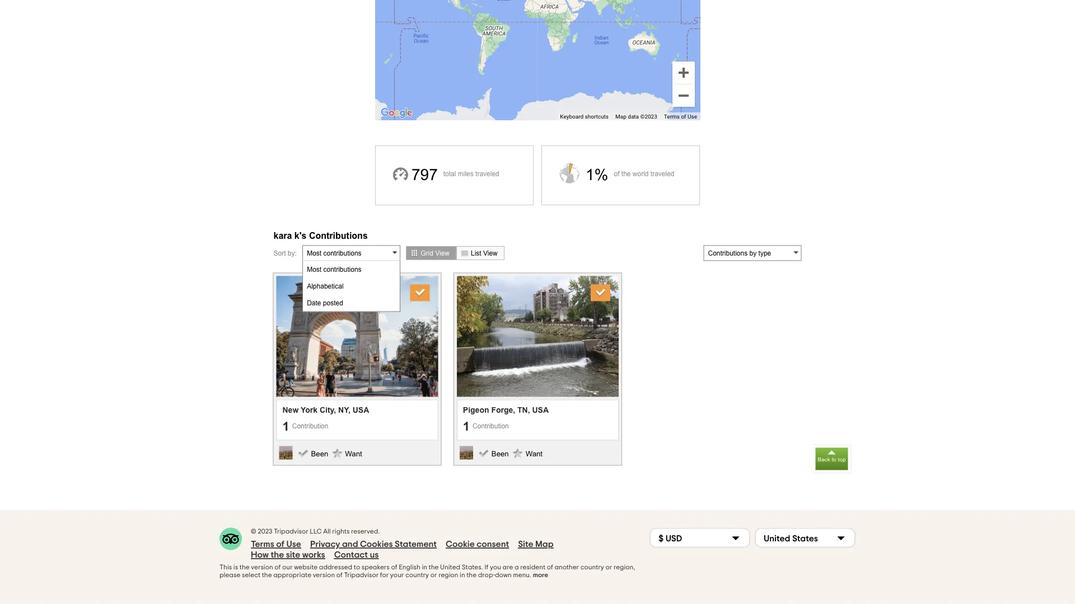 Task type: describe. For each thing, give the bounding box(es) containing it.
$
[[658, 535, 664, 544]]

privacy
[[310, 541, 340, 550]]

1 horizontal spatial use
[[688, 114, 697, 120]]

york
[[301, 407, 317, 415]]

forge,
[[491, 407, 515, 415]]

of left our
[[275, 565, 281, 572]]

cookies
[[360, 541, 393, 550]]

version inside . if you are a resident of another country or region, please select the appropriate version of tripadvisor for your country or region in the drop-down menu.
[[313, 573, 335, 580]]

want for contribution
[[526, 450, 543, 459]]

0 horizontal spatial terms of use link
[[251, 540, 301, 550]]

states inside popup button
[[792, 535, 818, 544]]

keyboard shortcuts button
[[560, 113, 609, 121]]

works
[[302, 551, 325, 560]]

reserved.
[[351, 529, 380, 536]]

consent
[[477, 541, 509, 550]]

of up more 'button'
[[547, 565, 553, 572]]

by:
[[288, 250, 297, 257]]

grid
[[421, 250, 433, 257]]

this
[[219, 565, 232, 572]]

1 contributions from the top
[[323, 250, 361, 257]]

k's
[[294, 231, 307, 241]]

united inside popup button
[[764, 535, 790, 544]]

more
[[533, 573, 548, 580]]

region,
[[614, 565, 635, 572]]

797 total miles traveled
[[412, 166, 499, 184]]

2 most from the top
[[307, 266, 322, 274]]

2023
[[258, 529, 272, 536]]

date posted
[[307, 300, 343, 307]]

0 vertical spatial or
[[606, 565, 612, 572]]

pigeon forge, tn, usa 1 contribution
[[463, 407, 549, 434]]

down
[[495, 573, 512, 580]]

site map link
[[518, 540, 553, 550]]

rights
[[332, 529, 350, 536]]

0 horizontal spatial united
[[440, 565, 460, 572]]

0 vertical spatial to
[[832, 457, 836, 463]]

1%
[[586, 166, 608, 184]]

website
[[294, 565, 318, 572]]

1 most contributions from the top
[[307, 250, 361, 257]]

appropriate
[[273, 573, 311, 580]]

.
[[481, 565, 483, 572]]

0 horizontal spatial states
[[462, 565, 481, 572]]

us
[[370, 551, 379, 560]]

drop-
[[478, 573, 495, 580]]

resident
[[520, 565, 545, 572]]

usd
[[666, 535, 682, 544]]

of up 'your'
[[391, 565, 397, 572]]

type
[[758, 250, 771, 257]]

united states button
[[755, 529, 856, 549]]

menu.
[[513, 573, 531, 580]]

been for 1
[[311, 450, 328, 459]]

for
[[380, 573, 389, 580]]

are
[[503, 565, 513, 572]]

grid view
[[421, 250, 450, 257]]

$ usd button
[[650, 529, 750, 549]]

contribution inside pigeon forge, tn, usa 1 contribution
[[473, 423, 509, 431]]

region
[[438, 573, 458, 580]]

please
[[219, 573, 240, 580]]

1 vertical spatial or
[[430, 573, 437, 580]]

the right select
[[262, 573, 272, 580]]

traveled inside 797 total miles traveled
[[475, 170, 499, 178]]

this is the version of our website addressed to speakers of english in the united states
[[219, 565, 481, 572]]

speakers
[[362, 565, 390, 572]]

addressed
[[319, 565, 352, 572]]

1 most from the top
[[307, 250, 322, 257]]

the inside 1% of the world traveled
[[621, 170, 631, 178]]

how the site works link
[[251, 550, 325, 561]]

1 horizontal spatial terms
[[664, 114, 680, 120]]

site map how the site works
[[251, 541, 553, 560]]

of right ©2023
[[681, 114, 686, 120]]

contributions by type
[[708, 250, 771, 257]]

1 horizontal spatial terms of use
[[664, 114, 697, 120]]

0 horizontal spatial use
[[286, 541, 301, 550]]

kara
[[274, 231, 292, 241]]

1 horizontal spatial terms of use link
[[664, 114, 697, 120]]

kara k's contributions
[[274, 231, 368, 241]]

map data ©2023
[[615, 114, 657, 120]]

if
[[485, 565, 488, 572]]

a
[[515, 565, 519, 572]]

of down addressed
[[336, 573, 343, 580]]

shortcuts
[[585, 114, 609, 120]]

all
[[323, 529, 331, 536]]

alphabetical
[[307, 283, 344, 290]]

site
[[286, 551, 300, 560]]

0 vertical spatial map
[[615, 114, 626, 120]]

1 inside new york city, ny, usa 1 contribution
[[282, 420, 289, 434]]

is
[[233, 565, 238, 572]]

view for list view
[[483, 250, 498, 257]]

united states
[[764, 535, 818, 544]]

©
[[251, 529, 256, 536]]

© 2023 tripadvisor llc all rights reserved.
[[251, 529, 380, 536]]

list
[[471, 250, 481, 257]]

tn,
[[517, 407, 530, 415]]

usa inside new york city, ny, usa 1 contribution
[[353, 407, 369, 415]]



Task type: vqa. For each thing, say whether or not it's contained in the screenshot.
Wed Dec 06 2023 cell
no



Task type: locate. For each thing, give the bounding box(es) containing it.
united
[[764, 535, 790, 544], [440, 565, 460, 572]]

0 horizontal spatial terms of use
[[251, 541, 301, 550]]

0 vertical spatial states
[[792, 535, 818, 544]]

0 horizontal spatial usa
[[353, 407, 369, 415]]

$ usd
[[658, 535, 682, 544]]

. if you are a resident of another country or region, please select the appropriate version of tripadvisor for your country or region in the drop-down menu.
[[219, 565, 635, 580]]

1 horizontal spatial tripadvisor
[[344, 573, 379, 580]]

1 horizontal spatial traveled
[[651, 170, 674, 178]]

most down kara k's contributions
[[307, 250, 322, 257]]

0 horizontal spatial been
[[311, 450, 328, 459]]

terms of use right ©2023
[[664, 114, 697, 120]]

1 vertical spatial contributions
[[708, 250, 748, 257]]

terms right ©2023
[[664, 114, 680, 120]]

new
[[282, 407, 299, 415]]

been
[[311, 450, 328, 459], [492, 450, 509, 459]]

map region
[[251, 0, 824, 166]]

keyboard shortcuts
[[560, 114, 609, 120]]

contact
[[334, 551, 368, 560]]

2 most contributions from the top
[[307, 266, 361, 274]]

contribution down the forge,
[[473, 423, 509, 431]]

usa right tn,
[[532, 407, 549, 415]]

of up how the site works link
[[276, 541, 284, 550]]

1 vertical spatial tripadvisor
[[344, 573, 379, 580]]

0 vertical spatial use
[[688, 114, 697, 120]]

2 view from the left
[[483, 250, 498, 257]]

more button
[[533, 572, 548, 580]]

1 horizontal spatial united
[[764, 535, 790, 544]]

1 horizontal spatial to
[[832, 457, 836, 463]]

version down addressed
[[313, 573, 335, 580]]

posted
[[323, 300, 343, 307]]

contribution inside new york city, ny, usa 1 contribution
[[292, 423, 328, 431]]

and
[[342, 541, 358, 550]]

0 horizontal spatial 1
[[282, 420, 289, 434]]

map inside site map how the site works
[[535, 541, 553, 550]]

0 horizontal spatial want
[[345, 450, 362, 459]]

1 horizontal spatial view
[[483, 250, 498, 257]]

terms of use
[[664, 114, 697, 120], [251, 541, 301, 550]]

in right english
[[422, 565, 427, 572]]

1 horizontal spatial been
[[492, 450, 509, 459]]

contributions left the by in the top right of the page
[[708, 250, 748, 257]]

map left 'data'
[[615, 114, 626, 120]]

1 want from the left
[[345, 450, 362, 459]]

1 contribution from the left
[[292, 423, 328, 431]]

new york city, ny, usa 1 contribution
[[282, 407, 369, 434]]

in inside . if you are a resident of another country or region, please select the appropriate version of tripadvisor for your country or region in the drop-down menu.
[[460, 573, 465, 580]]

terms of use link down 2023
[[251, 540, 301, 550]]

0 vertical spatial tripadvisor
[[274, 529, 308, 536]]

country
[[580, 565, 604, 572], [405, 573, 429, 580]]

0 horizontal spatial to
[[354, 565, 360, 572]]

view for grid view
[[435, 250, 450, 257]]

pigeon
[[463, 407, 489, 415]]

or left region on the left bottom
[[430, 573, 437, 580]]

the left world
[[621, 170, 631, 178]]

how
[[251, 551, 269, 560]]

0 vertical spatial terms of use
[[664, 114, 697, 120]]

google image
[[378, 106, 415, 121]]

contribution down york on the left
[[292, 423, 328, 431]]

want for 1
[[345, 450, 362, 459]]

1
[[282, 420, 289, 434], [463, 420, 470, 434]]

1 vertical spatial terms
[[251, 541, 274, 550]]

states
[[792, 535, 818, 544], [462, 565, 481, 572]]

select
[[242, 573, 260, 580]]

most contributions
[[307, 250, 361, 257], [307, 266, 361, 274]]

use
[[688, 114, 697, 120], [286, 541, 301, 550]]

most contributions up alphabetical
[[307, 266, 361, 274]]

map
[[615, 114, 626, 120], [535, 541, 553, 550]]

©2023
[[640, 114, 657, 120]]

0 horizontal spatial contributions
[[309, 231, 368, 241]]

contribution
[[292, 423, 328, 431], [473, 423, 509, 431]]

0 horizontal spatial terms
[[251, 541, 274, 550]]

terms of use link right ©2023
[[664, 114, 697, 120]]

contact us link
[[334, 550, 379, 561]]

1 vertical spatial map
[[535, 541, 553, 550]]

1 horizontal spatial contribution
[[473, 423, 509, 431]]

tripadvisor inside . if you are a resident of another country or region, please select the appropriate version of tripadvisor for your country or region in the drop-down menu.
[[344, 573, 379, 580]]

1 horizontal spatial contributions
[[708, 250, 748, 257]]

view
[[435, 250, 450, 257], [483, 250, 498, 257]]

sort
[[274, 250, 286, 257]]

0 vertical spatial version
[[251, 565, 273, 572]]

1 vertical spatial most
[[307, 266, 322, 274]]

1 horizontal spatial 1
[[463, 420, 470, 434]]

1 vertical spatial country
[[405, 573, 429, 580]]

2 want from the left
[[526, 450, 543, 459]]

1 been from the left
[[311, 450, 328, 459]]

of inside 1% of the world traveled
[[614, 170, 620, 178]]

1 vertical spatial united
[[440, 565, 460, 572]]

1 vertical spatial use
[[286, 541, 301, 550]]

the left site
[[271, 551, 284, 560]]

total
[[443, 170, 456, 178]]

cookie consent
[[446, 541, 509, 550]]

797
[[412, 166, 438, 184]]

version down how
[[251, 565, 273, 572]]

1 vertical spatial terms of use link
[[251, 540, 301, 550]]

0 vertical spatial terms of use link
[[664, 114, 697, 120]]

world
[[633, 170, 649, 178]]

1 vertical spatial most contributions
[[307, 266, 361, 274]]

been down new york city, ny, usa 1 contribution
[[311, 450, 328, 459]]

the right the is
[[240, 565, 250, 572]]

traveled inside 1% of the world traveled
[[651, 170, 674, 178]]

0 vertical spatial most contributions
[[307, 250, 361, 257]]

date
[[307, 300, 321, 307]]

1 horizontal spatial version
[[313, 573, 335, 580]]

0 vertical spatial country
[[580, 565, 604, 572]]

or left the region,
[[606, 565, 612, 572]]

sort by:
[[274, 250, 297, 257]]

list view
[[471, 250, 498, 257]]

usa right ny,
[[353, 407, 369, 415]]

usa inside pigeon forge, tn, usa 1 contribution
[[532, 407, 549, 415]]

1 down "new"
[[282, 420, 289, 434]]

0 horizontal spatial tripadvisor
[[274, 529, 308, 536]]

privacy and cookies statement
[[310, 541, 437, 550]]

0 vertical spatial most
[[307, 250, 322, 257]]

1 vertical spatial contributions
[[323, 266, 361, 274]]

use right ©2023
[[688, 114, 697, 120]]

2 contribution from the left
[[473, 423, 509, 431]]

1 traveled from the left
[[475, 170, 499, 178]]

2 1 from the left
[[463, 420, 470, 434]]

1 vertical spatial to
[[354, 565, 360, 572]]

traveled right miles on the left top
[[475, 170, 499, 178]]

contributions up alphabetical
[[323, 266, 361, 274]]

1 usa from the left
[[353, 407, 369, 415]]

2 been from the left
[[492, 450, 509, 459]]

data
[[628, 114, 639, 120]]

tripadvisor up site
[[274, 529, 308, 536]]

2 contributions from the top
[[323, 266, 361, 274]]

traveled
[[475, 170, 499, 178], [651, 170, 674, 178]]

map right site
[[535, 541, 553, 550]]

2 usa from the left
[[532, 407, 549, 415]]

0 horizontal spatial country
[[405, 573, 429, 580]]

ny,
[[338, 407, 350, 415]]

most
[[307, 250, 322, 257], [307, 266, 322, 274]]

2 traveled from the left
[[651, 170, 674, 178]]

1 horizontal spatial or
[[606, 565, 612, 572]]

0 horizontal spatial map
[[535, 541, 553, 550]]

1 1 from the left
[[282, 420, 289, 434]]

1 horizontal spatial usa
[[532, 407, 549, 415]]

0 horizontal spatial or
[[430, 573, 437, 580]]

0 horizontal spatial in
[[422, 565, 427, 572]]

0 vertical spatial in
[[422, 565, 427, 572]]

llc
[[310, 529, 322, 536]]

1 horizontal spatial map
[[615, 114, 626, 120]]

1 down pigeon
[[463, 420, 470, 434]]

keyboard
[[560, 114, 584, 120]]

cookie
[[446, 541, 475, 550]]

our
[[282, 565, 293, 572]]

been for contribution
[[492, 450, 509, 459]]

back
[[818, 457, 830, 463]]

want down new york city, ny, usa 1 contribution
[[345, 450, 362, 459]]

cookie consent button
[[446, 540, 509, 550]]

top
[[838, 457, 846, 463]]

0 vertical spatial contributions
[[323, 250, 361, 257]]

0 horizontal spatial contribution
[[292, 423, 328, 431]]

1 inside pigeon forge, tn, usa 1 contribution
[[463, 420, 470, 434]]

back to top
[[818, 457, 846, 463]]

view right list
[[483, 250, 498, 257]]

the left drop-
[[467, 573, 477, 580]]

want down pigeon forge, tn, usa 1 contribution
[[526, 450, 543, 459]]

tripadvisor down this is the version of our website addressed to speakers of english in the united states
[[344, 573, 379, 580]]

most up alphabetical
[[307, 266, 322, 274]]

usa
[[353, 407, 369, 415], [532, 407, 549, 415]]

1 horizontal spatial country
[[580, 565, 604, 572]]

1 vertical spatial terms of use
[[251, 541, 301, 550]]

site
[[518, 541, 533, 550]]

1% of the world traveled
[[586, 166, 674, 184]]

the up region on the left bottom
[[429, 565, 439, 572]]

1 vertical spatial version
[[313, 573, 335, 580]]

by
[[749, 250, 757, 257]]

contributions down kara k's contributions
[[323, 250, 361, 257]]

of
[[681, 114, 686, 120], [614, 170, 620, 178], [276, 541, 284, 550], [275, 565, 281, 572], [391, 565, 397, 572], [547, 565, 553, 572], [336, 573, 343, 580]]

country down english
[[405, 573, 429, 580]]

0 horizontal spatial version
[[251, 565, 273, 572]]

statement
[[395, 541, 437, 550]]

in right region on the left bottom
[[460, 573, 465, 580]]

0 vertical spatial united
[[764, 535, 790, 544]]

your
[[390, 573, 404, 580]]

to down contact us
[[354, 565, 360, 572]]

terms up how
[[251, 541, 274, 550]]

view right grid at the left of page
[[435, 250, 450, 257]]

1 horizontal spatial in
[[460, 573, 465, 580]]

0 horizontal spatial traveled
[[475, 170, 499, 178]]

privacy and cookies statement link
[[310, 540, 437, 550]]

1 vertical spatial states
[[462, 565, 481, 572]]

of right 1%
[[614, 170, 620, 178]]

terms of use link
[[664, 114, 697, 120], [251, 540, 301, 550]]

1 horizontal spatial states
[[792, 535, 818, 544]]

0 vertical spatial terms
[[664, 114, 680, 120]]

terms of use up how the site works link
[[251, 541, 301, 550]]

english
[[399, 565, 420, 572]]

to left top
[[832, 457, 836, 463]]

version
[[251, 565, 273, 572], [313, 573, 335, 580]]

or
[[606, 565, 612, 572], [430, 573, 437, 580]]

the inside site map how the site works
[[271, 551, 284, 560]]

country right another
[[580, 565, 604, 572]]

been down pigeon forge, tn, usa 1 contribution
[[492, 450, 509, 459]]

0 horizontal spatial view
[[435, 250, 450, 257]]

use up site
[[286, 541, 301, 550]]

tripadvisor
[[274, 529, 308, 536], [344, 573, 379, 580]]

miles
[[458, 170, 474, 178]]

city,
[[320, 407, 336, 415]]

most contributions down kara k's contributions
[[307, 250, 361, 257]]

contributions
[[309, 231, 368, 241], [708, 250, 748, 257]]

contact us
[[334, 551, 379, 560]]

1 view from the left
[[435, 250, 450, 257]]

traveled right world
[[651, 170, 674, 178]]

1 vertical spatial in
[[460, 573, 465, 580]]

terms
[[664, 114, 680, 120], [251, 541, 274, 550]]

0 vertical spatial contributions
[[309, 231, 368, 241]]

contributions right 'k's'
[[309, 231, 368, 241]]

1 horizontal spatial want
[[526, 450, 543, 459]]

another
[[555, 565, 579, 572]]

you
[[490, 565, 501, 572]]



